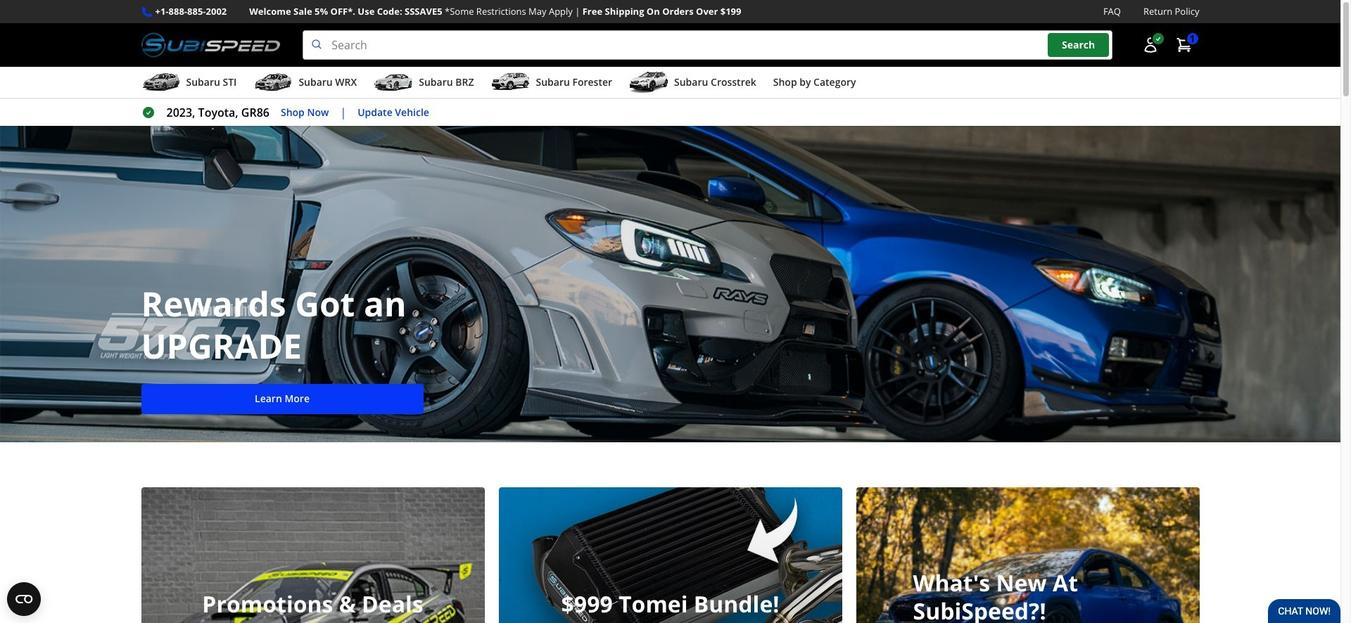 Task type: locate. For each thing, give the bounding box(es) containing it.
subispeed logo image
[[141, 30, 280, 60]]

deals image
[[141, 488, 485, 624]]

a subaru wrx thumbnail image image
[[254, 72, 293, 93]]

earn rewards image
[[856, 488, 1200, 624]]



Task type: vqa. For each thing, say whether or not it's contained in the screenshot.
36 In Stock UNIVOFT Openflash Tuning Tablet OFT 2.0 Version 2 - 2013-2016 Scion FRS / 2013-2022 Subaru BRZ / Toyota 86
no



Task type: describe. For each thing, give the bounding box(es) containing it.
rewards program image
[[0, 126, 1341, 443]]

coilovers image
[[499, 488, 842, 624]]

button image
[[1142, 37, 1159, 54]]

a subaru crosstrek thumbnail image image
[[629, 72, 669, 93]]

a subaru forester thumbnail image image
[[491, 72, 530, 93]]

a subaru sti thumbnail image image
[[141, 72, 181, 93]]

a subaru brz thumbnail image image
[[374, 72, 413, 93]]

search input field
[[303, 30, 1112, 60]]

open widget image
[[7, 583, 41, 617]]



